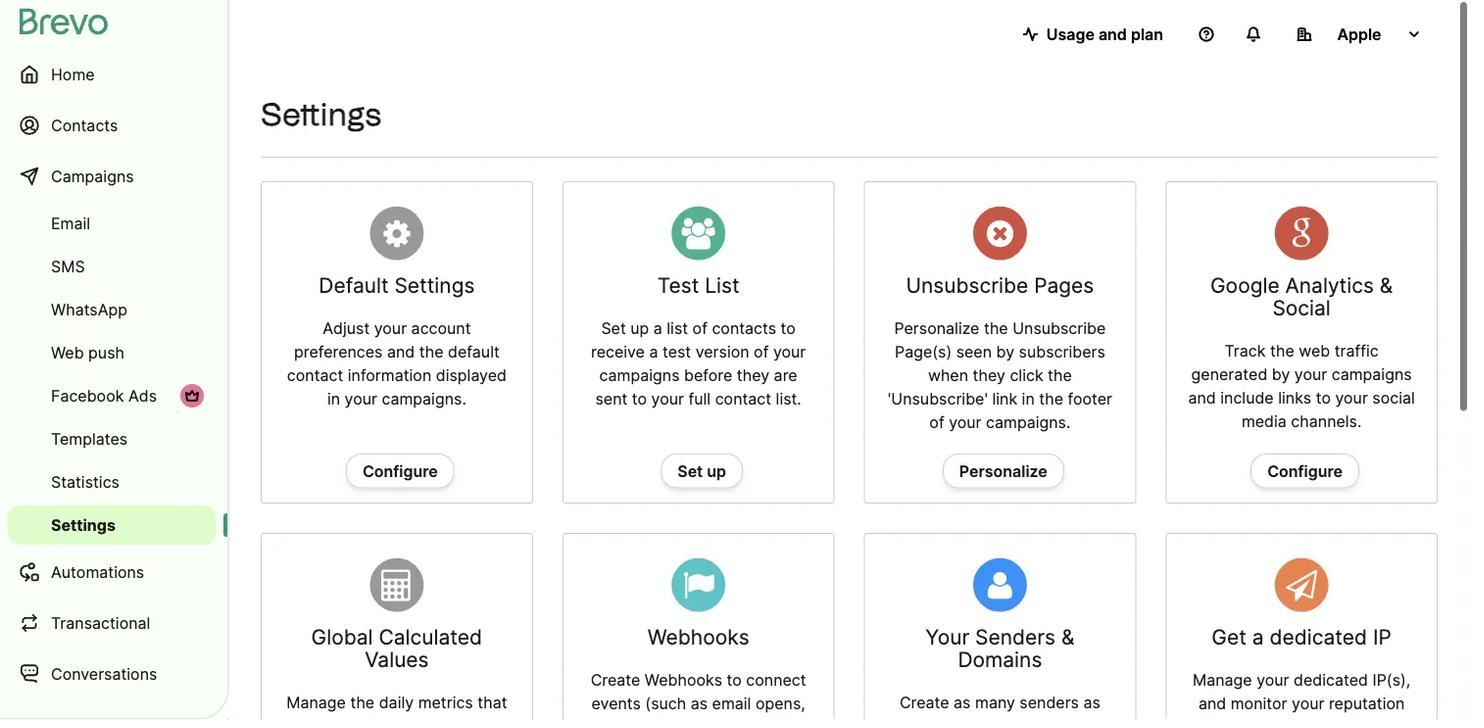 Task type: locate. For each thing, give the bounding box(es) containing it.
dedicated up reputation
[[1294, 664, 1369, 683]]

0 vertical spatial unsubscribe
[[906, 266, 1029, 291]]

templates link
[[8, 420, 216, 459]]

and inside track the web traffic generated by your campaigns and include links to your social media channels.
[[1189, 382, 1217, 401]]

of down 'unsubscribe'
[[930, 406, 945, 425]]

web push link
[[8, 333, 216, 373]]

your up deliverability.
[[1293, 688, 1325, 707]]

1 vertical spatial settings
[[395, 266, 475, 291]]

(such
[[646, 688, 687, 707]]

1 vertical spatial by
[[1273, 358, 1291, 377]]

1 in from the left
[[327, 383, 340, 402]]

the left web
[[1271, 335, 1295, 354]]

want
[[317, 710, 353, 721]]

0 horizontal spatial manage
[[287, 687, 346, 706]]

web push
[[51, 343, 125, 362]]

the inside manage the daily metrics that you want to be calculated an
[[350, 687, 375, 706]]

0 vertical spatial of
[[693, 312, 708, 331]]

1 horizontal spatial as
[[954, 687, 971, 706]]

home link
[[8, 51, 216, 98]]

be
[[377, 710, 396, 721]]

1 they from the left
[[737, 359, 770, 378]]

create up events
[[591, 664, 641, 683]]

campaigns. inside 'personalize the unsubscribe page(s) seen by subscribers when they click the 'unsubscribe' link in the footer of your campaigns.'
[[987, 406, 1071, 425]]

1 configure from the left
[[363, 455, 438, 474]]

1 horizontal spatial by
[[1273, 358, 1291, 377]]

0 vertical spatial set
[[602, 312, 626, 331]]

calculated
[[379, 618, 483, 643]]

1 horizontal spatial up
[[707, 455, 727, 474]]

to right sent
[[632, 383, 647, 402]]

0 horizontal spatial set
[[602, 312, 626, 331]]

by up links
[[1273, 358, 1291, 377]]

0 horizontal spatial up
[[631, 312, 649, 331]]

1 horizontal spatial campaigns
[[1332, 358, 1413, 377]]

0 horizontal spatial configure link
[[346, 447, 455, 482]]

of
[[693, 312, 708, 331], [754, 335, 769, 355], [930, 406, 945, 425]]

create inside create as many senders as you need and sign them wit
[[900, 687, 950, 706]]

0 vertical spatial webhooks
[[648, 618, 750, 643]]

analytics
[[1286, 266, 1375, 291]]

of right the list
[[693, 312, 708, 331]]

adjust your account preferences and the default contact information displayed in your campaigns.
[[287, 312, 507, 402]]

you inside create as many senders as you need and sign them wit
[[894, 710, 920, 721]]

default
[[319, 266, 389, 291]]

contact
[[287, 359, 343, 378], [716, 383, 772, 402]]

social
[[1373, 382, 1416, 401]]

create inside create webhooks to connect events (such as email opens, clicks, etc.) to your server
[[591, 664, 641, 683]]

0 horizontal spatial in
[[327, 383, 340, 402]]

and down many
[[966, 710, 994, 721]]

when
[[929, 359, 969, 378]]

2 vertical spatial of
[[930, 406, 945, 425]]

2 configure link from the left
[[1251, 447, 1360, 482]]

are
[[774, 359, 798, 378]]

apple button
[[1282, 8, 1439, 47]]

0 horizontal spatial campaigns.
[[382, 383, 467, 402]]

webhooks up (such
[[645, 664, 723, 683]]

0 horizontal spatial contact
[[287, 359, 343, 378]]

conversations link
[[8, 651, 216, 698]]

dedicated
[[1270, 618, 1368, 643], [1294, 664, 1369, 683]]

to right etc.)
[[683, 711, 698, 721]]

set for set up
[[678, 455, 703, 474]]

they down seen
[[973, 359, 1006, 378]]

and down the monitor
[[1237, 711, 1265, 721]]

they left the are
[[737, 359, 770, 378]]

contact inside adjust your account preferences and the default contact information displayed in your campaigns.
[[287, 359, 343, 378]]

a
[[654, 312, 663, 331], [650, 335, 658, 355], [1253, 618, 1265, 643]]

a right "get"
[[1253, 618, 1265, 643]]

clicks,
[[594, 711, 640, 721]]

the
[[984, 312, 1009, 331], [1271, 335, 1295, 354], [419, 335, 444, 355], [1048, 359, 1073, 378], [1040, 383, 1064, 402], [350, 687, 375, 706]]

create
[[591, 664, 641, 683], [900, 687, 950, 706]]

0 vertical spatial &
[[1381, 266, 1394, 291]]

dedicated up manage your dedicated ip(s), and monitor your reputation and deliverability.
[[1270, 618, 1368, 643]]

and up the information
[[387, 335, 415, 355]]

get a dedicated ip
[[1212, 618, 1392, 643]]

1 horizontal spatial configure
[[1268, 455, 1343, 474]]

1 horizontal spatial campaigns.
[[987, 406, 1071, 425]]

configure link for analytics
[[1251, 447, 1360, 482]]

to up channels.
[[1317, 382, 1332, 401]]

etc.)
[[645, 711, 678, 721]]

media
[[1242, 405, 1287, 424]]

configure
[[363, 455, 438, 474], [1268, 455, 1343, 474]]

1 horizontal spatial &
[[1381, 266, 1394, 291]]

server
[[739, 711, 786, 721]]

1 horizontal spatial set
[[678, 455, 703, 474]]

and left plan at the top right
[[1099, 18, 1128, 37]]

dedicated inside manage your dedicated ip(s), and monitor your reputation and deliverability.
[[1294, 664, 1369, 683]]

configure down channels.
[[1268, 455, 1343, 474]]

personalize up page(s)
[[895, 312, 980, 331]]

the inside track the web traffic generated by your campaigns and include links to your social media channels.
[[1271, 335, 1295, 354]]

manage down "get"
[[1193, 664, 1253, 683]]

by
[[997, 335, 1015, 355], [1273, 358, 1291, 377]]

campaigns. down the information
[[382, 383, 467, 402]]

you left want
[[285, 710, 312, 721]]

1 vertical spatial contact
[[716, 383, 772, 402]]

1 vertical spatial campaigns.
[[987, 406, 1071, 425]]

1 horizontal spatial in
[[1022, 383, 1035, 402]]

you left 'need'
[[894, 710, 920, 721]]

the up want
[[350, 687, 375, 706]]

contact down before
[[716, 383, 772, 402]]

1 vertical spatial of
[[754, 335, 769, 355]]

personalize link
[[943, 447, 1065, 482]]

0 vertical spatial by
[[997, 335, 1015, 355]]

personalize inside 'personalize the unsubscribe page(s) seen by subscribers when they click the 'unsubscribe' link in the footer of your campaigns.'
[[895, 312, 980, 331]]

as up 'need'
[[954, 687, 971, 706]]

configure link down channels.
[[1251, 447, 1360, 482]]

up down full at the bottom of page
[[707, 455, 727, 474]]

up inside the set up link
[[707, 455, 727, 474]]

connect
[[747, 664, 807, 683]]

as right senders
[[1084, 687, 1101, 706]]

campaigns down receive
[[600, 359, 680, 378]]

2 they from the left
[[973, 359, 1006, 378]]

1 horizontal spatial create
[[900, 687, 950, 706]]

0 vertical spatial dedicated
[[1270, 618, 1368, 643]]

0 horizontal spatial configure
[[363, 455, 438, 474]]

manage for global calculated values
[[287, 687, 346, 706]]

unsubscribe up seen
[[906, 266, 1029, 291]]

& right senders
[[1062, 618, 1075, 643]]

up up receive
[[631, 312, 649, 331]]

& inside the your senders & domains
[[1062, 618, 1075, 643]]

configure link down the information
[[346, 447, 455, 482]]

metrics
[[418, 687, 473, 706]]

as
[[954, 687, 971, 706], [1084, 687, 1101, 706], [691, 688, 708, 707]]

by right seen
[[997, 335, 1015, 355]]

account
[[411, 312, 471, 331]]

1 configure link from the left
[[346, 447, 455, 482]]

0 vertical spatial manage
[[1193, 664, 1253, 683]]

0 vertical spatial campaigns.
[[382, 383, 467, 402]]

manage the daily metrics that you want to be calculated an
[[285, 687, 509, 721]]

campaigns inside track the web traffic generated by your campaigns and include links to your social media channels.
[[1332, 358, 1413, 377]]

2 configure from the left
[[1268, 455, 1343, 474]]

settings
[[261, 89, 382, 126], [395, 266, 475, 291], [51, 516, 116, 535]]

and inside adjust your account preferences and the default contact information displayed in your campaigns.
[[387, 335, 415, 355]]

global
[[311, 618, 373, 643]]

your up channels.
[[1336, 382, 1369, 401]]

footer
[[1068, 383, 1113, 402]]

1 horizontal spatial settings
[[261, 89, 382, 126]]

configure link
[[346, 447, 455, 482], [1251, 447, 1360, 482]]

test list
[[658, 266, 740, 291]]

1 vertical spatial up
[[707, 455, 727, 474]]

campaigns.
[[382, 383, 467, 402], [987, 406, 1071, 425]]

campaigns. down link
[[987, 406, 1071, 425]]

your senders & domains
[[926, 618, 1075, 666]]

1 vertical spatial manage
[[287, 687, 346, 706]]

set for set up a list of contacts to receive a test version of your campaigns before they are sent to your full contact list.
[[602, 312, 626, 331]]

by inside 'personalize the unsubscribe page(s) seen by subscribers when they click the 'unsubscribe' link in the footer of your campaigns.'
[[997, 335, 1015, 355]]

ads
[[128, 386, 157, 405]]

0 horizontal spatial of
[[693, 312, 708, 331]]

of down contacts
[[754, 335, 769, 355]]

0 vertical spatial contact
[[287, 359, 343, 378]]

configure down the information
[[363, 455, 438, 474]]

contact inside the set up a list of contacts to receive a test version of your campaigns before they are sent to your full contact list.
[[716, 383, 772, 402]]

list
[[667, 312, 688, 331]]

0 vertical spatial a
[[654, 312, 663, 331]]

unsubscribe inside 'personalize the unsubscribe page(s) seen by subscribers when they click the 'unsubscribe' link in the footer of your campaigns.'
[[1013, 312, 1106, 331]]

values
[[365, 641, 429, 666]]

personalize
[[895, 312, 980, 331], [960, 455, 1048, 474]]

1 horizontal spatial of
[[754, 335, 769, 355]]

1 vertical spatial set
[[678, 455, 703, 474]]

unsubscribe up subscribers at top
[[1013, 312, 1106, 331]]

by inside track the web traffic generated by your campaigns and include links to your social media channels.
[[1273, 358, 1291, 377]]

0 horizontal spatial you
[[285, 710, 312, 721]]

2 vertical spatial settings
[[51, 516, 116, 535]]

1 vertical spatial unsubscribe
[[1013, 312, 1106, 331]]

1 vertical spatial a
[[650, 335, 658, 355]]

1 horizontal spatial configure link
[[1251, 447, 1360, 482]]

as inside create webhooks to connect events (such as email opens, clicks, etc.) to your server
[[691, 688, 708, 707]]

dedicated for a
[[1270, 618, 1368, 643]]

list
[[705, 266, 740, 291]]

test
[[663, 335, 691, 355]]

your
[[374, 312, 407, 331], [774, 335, 806, 355], [1295, 358, 1328, 377], [1336, 382, 1369, 401], [345, 383, 378, 402], [652, 383, 684, 402], [949, 406, 982, 425], [1257, 664, 1290, 683], [1293, 688, 1325, 707], [702, 711, 735, 721]]

you inside manage the daily metrics that you want to be calculated an
[[285, 710, 312, 721]]

0 horizontal spatial create
[[591, 664, 641, 683]]

0 vertical spatial create
[[591, 664, 641, 683]]

0 horizontal spatial as
[[691, 688, 708, 707]]

seen
[[957, 335, 992, 355]]

create webhooks to connect events (such as email opens, clicks, etc.) to your server 
[[591, 664, 807, 721]]

version
[[696, 335, 750, 355]]

manage up want
[[287, 687, 346, 706]]

up inside the set up a list of contacts to receive a test version of your campaigns before they are sent to your full contact list.
[[631, 312, 649, 331]]

1 vertical spatial create
[[900, 687, 950, 706]]

configure for settings
[[363, 455, 438, 474]]

0 horizontal spatial &
[[1062, 618, 1075, 643]]

as left email
[[691, 688, 708, 707]]

the down the account
[[419, 335, 444, 355]]

1 vertical spatial &
[[1062, 618, 1075, 643]]

a left the list
[[654, 312, 663, 331]]

2 horizontal spatial of
[[930, 406, 945, 425]]

and inside button
[[1099, 18, 1128, 37]]

campaigns
[[1332, 358, 1413, 377], [600, 359, 680, 378]]

dedicated for your
[[1294, 664, 1369, 683]]

you
[[285, 710, 312, 721], [894, 710, 920, 721]]

up
[[631, 312, 649, 331], [707, 455, 727, 474]]

& inside the google analytics & social
[[1381, 266, 1394, 291]]

create for webhooks
[[591, 664, 641, 683]]

0 vertical spatial up
[[631, 312, 649, 331]]

2 you from the left
[[894, 710, 920, 721]]

your down 'unsubscribe'
[[949, 406, 982, 425]]

your down the default settings
[[374, 312, 407, 331]]

manage inside manage the daily metrics that you want to be calculated an
[[287, 687, 346, 706]]

your down email
[[702, 711, 735, 721]]

a left test on the left
[[650, 335, 658, 355]]

track the web traffic generated by your campaigns and include links to your social media channels.
[[1189, 335, 1416, 424]]

2 horizontal spatial settings
[[395, 266, 475, 291]]

the down subscribers at top
[[1048, 359, 1073, 378]]

create up 'need'
[[900, 687, 950, 706]]

campaigns down traffic
[[1332, 358, 1413, 377]]

0 horizontal spatial by
[[997, 335, 1015, 355]]

google analytics & social
[[1211, 266, 1394, 314]]

sign
[[999, 710, 1029, 721]]

manage
[[1193, 664, 1253, 683], [287, 687, 346, 706]]

1 horizontal spatial manage
[[1193, 664, 1253, 683]]

campaigns. inside adjust your account preferences and the default contact information displayed in your campaigns.
[[382, 383, 467, 402]]

by for google
[[1273, 358, 1291, 377]]

default settings
[[319, 266, 475, 291]]

2 horizontal spatial as
[[1084, 687, 1101, 706]]

webhooks up create webhooks to connect events (such as email opens, clicks, etc.) to your server
[[648, 618, 750, 643]]

set up receive
[[602, 312, 626, 331]]

the down click
[[1040, 383, 1064, 402]]

& right the analytics
[[1381, 266, 1394, 291]]

1 horizontal spatial contact
[[716, 383, 772, 402]]

set up a list of contacts to receive a test version of your campaigns before they are sent to your full contact list.
[[591, 312, 806, 402]]

list.
[[776, 383, 802, 402]]

they inside 'personalize the unsubscribe page(s) seen by subscribers when they click the 'unsubscribe' link in the footer of your campaigns.'
[[973, 359, 1006, 378]]

manage inside manage your dedicated ip(s), and monitor your reputation and deliverability.
[[1193, 664, 1253, 683]]

1 you from the left
[[285, 710, 312, 721]]

in down preferences
[[327, 383, 340, 402]]

they inside the set up a list of contacts to receive a test version of your campaigns before they are sent to your full contact list.
[[737, 359, 770, 378]]

1 vertical spatial personalize
[[960, 455, 1048, 474]]

0 vertical spatial personalize
[[895, 312, 980, 331]]

2 in from the left
[[1022, 383, 1035, 402]]

social
[[1273, 289, 1332, 314]]

personalize down link
[[960, 455, 1048, 474]]

1 horizontal spatial they
[[973, 359, 1006, 378]]

configure link for settings
[[346, 447, 455, 482]]

1 vertical spatial webhooks
[[645, 664, 723, 683]]

0 vertical spatial settings
[[261, 89, 382, 126]]

monitor
[[1231, 688, 1288, 707]]

to inside track the web traffic generated by your campaigns and include links to your social media channels.
[[1317, 382, 1332, 401]]

to left the be
[[358, 710, 373, 721]]

set inside the set up a list of contacts to receive a test version of your campaigns before they are sent to your full contact list.
[[602, 312, 626, 331]]

and down generated
[[1189, 382, 1217, 401]]

0 horizontal spatial they
[[737, 359, 770, 378]]

contact down preferences
[[287, 359, 343, 378]]

0 horizontal spatial campaigns
[[600, 359, 680, 378]]

set down full at the bottom of page
[[678, 455, 703, 474]]

1 horizontal spatial you
[[894, 710, 920, 721]]

in right link
[[1022, 383, 1035, 402]]

1 vertical spatial dedicated
[[1294, 664, 1369, 683]]

to up email
[[727, 664, 742, 683]]



Task type: describe. For each thing, give the bounding box(es) containing it.
configure for analytics
[[1268, 455, 1343, 474]]

your inside create webhooks to connect events (such as email opens, clicks, etc.) to your server
[[702, 711, 735, 721]]

'unsubscribe'
[[888, 383, 988, 402]]

senders
[[1020, 687, 1080, 706]]

create for your senders & domains
[[900, 687, 950, 706]]

email link
[[8, 204, 216, 243]]

usage and plan button
[[1008, 8, 1180, 47]]

0 horizontal spatial settings
[[51, 516, 116, 535]]

displayed
[[436, 359, 507, 378]]

2 vertical spatial a
[[1253, 618, 1265, 643]]

facebook ads
[[51, 386, 157, 405]]

& for google analytics & social
[[1381, 266, 1394, 291]]

and inside create as many senders as you need and sign them wit
[[966, 710, 994, 721]]

include
[[1221, 382, 1274, 401]]

unsubscribe pages
[[906, 266, 1095, 291]]

contacts
[[51, 116, 118, 135]]

the up seen
[[984, 312, 1009, 331]]

home
[[51, 65, 95, 84]]

usage and plan
[[1047, 18, 1164, 37]]

automations
[[51, 563, 144, 582]]

your down web
[[1295, 358, 1328, 377]]

domains
[[958, 641, 1043, 666]]

by for unsubscribe
[[997, 335, 1015, 355]]

default
[[448, 335, 500, 355]]

set up link
[[661, 447, 743, 482]]

manage your dedicated ip(s), and monitor your reputation and deliverability.
[[1193, 664, 1411, 721]]

your up the are
[[774, 335, 806, 355]]

link
[[993, 383, 1018, 402]]

and left the monitor
[[1199, 688, 1227, 707]]

full
[[689, 383, 711, 402]]

web
[[1300, 335, 1331, 354]]

sent
[[596, 383, 628, 402]]

personalize for personalize the unsubscribe page(s) seen by subscribers when they click the 'unsubscribe' link in the footer of your campaigns.
[[895, 312, 980, 331]]

before
[[684, 359, 733, 378]]

test
[[658, 266, 699, 291]]

you for your senders & domains
[[894, 710, 920, 721]]

page(s)
[[895, 335, 952, 355]]

whatsapp
[[51, 300, 127, 319]]

automations link
[[8, 549, 216, 596]]

email
[[51, 214, 90, 233]]

to inside manage the daily metrics that you want to be calculated an
[[358, 710, 373, 721]]

templates
[[51, 430, 128, 449]]

your up the monitor
[[1257, 664, 1290, 683]]

events
[[592, 688, 641, 707]]

left___rvooi image
[[184, 388, 200, 404]]

manage for get a dedicated ip
[[1193, 664, 1253, 683]]

set up
[[678, 455, 727, 474]]

facebook ads link
[[8, 377, 216, 416]]

deliverability.
[[1270, 711, 1367, 721]]

global calculated values
[[311, 618, 483, 666]]

in inside 'personalize the unsubscribe page(s) seen by subscribers when they click the 'unsubscribe' link in the footer of your campaigns.'
[[1022, 383, 1035, 402]]

them
[[1034, 710, 1072, 721]]

usage
[[1047, 18, 1095, 37]]

campaigns inside the set up a list of contacts to receive a test version of your campaigns before they are sent to your full contact list.
[[600, 359, 680, 378]]

daily
[[379, 687, 414, 706]]

ip
[[1374, 618, 1392, 643]]

plan
[[1132, 18, 1164, 37]]

in inside adjust your account preferences and the default contact information displayed in your campaigns.
[[327, 383, 340, 402]]

settings link
[[8, 506, 216, 545]]

you for global calculated values
[[285, 710, 312, 721]]

up for set up a list of contacts to receive a test version of your campaigns before they are sent to your full contact list.
[[631, 312, 649, 331]]

get
[[1212, 618, 1247, 643]]

email
[[712, 688, 752, 707]]

conversations
[[51, 665, 157, 684]]

google
[[1211, 266, 1280, 291]]

your inside 'personalize the unsubscribe page(s) seen by subscribers when they click the 'unsubscribe' link in the footer of your campaigns.'
[[949, 406, 982, 425]]

statistics link
[[8, 463, 216, 502]]

facebook
[[51, 386, 124, 405]]

contacts link
[[8, 102, 216, 149]]

reputation
[[1330, 688, 1406, 707]]

of inside 'personalize the unsubscribe page(s) seen by subscribers when they click the 'unsubscribe' link in the footer of your campaigns.'
[[930, 406, 945, 425]]

preferences
[[294, 335, 383, 355]]

need
[[925, 710, 962, 721]]

subscribers
[[1019, 335, 1106, 355]]

web
[[51, 343, 84, 362]]

click
[[1010, 359, 1044, 378]]

links
[[1279, 382, 1312, 401]]

generated
[[1192, 358, 1268, 377]]

contacts
[[712, 312, 777, 331]]

channels.
[[1292, 405, 1362, 424]]

traffic
[[1335, 335, 1379, 354]]

& for your senders & domains
[[1062, 618, 1075, 643]]

transactional link
[[8, 600, 216, 647]]

many
[[976, 687, 1016, 706]]

receive
[[591, 335, 645, 355]]

opens,
[[756, 688, 806, 707]]

the inside adjust your account preferences and the default contact information displayed in your campaigns.
[[419, 335, 444, 355]]

that
[[478, 687, 508, 706]]

your left full at the bottom of page
[[652, 383, 684, 402]]

your down the information
[[345, 383, 378, 402]]

campaigns
[[51, 167, 134, 186]]

to right contacts
[[781, 312, 796, 331]]

track
[[1225, 335, 1266, 354]]

transactional
[[51, 614, 150, 633]]

campaigns link
[[8, 153, 216, 200]]

calculated
[[400, 710, 477, 721]]

statistics
[[51, 473, 120, 492]]

your
[[926, 618, 970, 643]]

sms
[[51, 257, 85, 276]]

ip(s),
[[1373, 664, 1411, 683]]

personalize the unsubscribe page(s) seen by subscribers when they click the 'unsubscribe' link in the footer of your campaigns.
[[888, 312, 1113, 425]]

up for set up
[[707, 455, 727, 474]]

webhooks inside create webhooks to connect events (such as email opens, clicks, etc.) to your server
[[645, 664, 723, 683]]

apple
[[1338, 18, 1382, 37]]

information
[[348, 359, 432, 378]]

personalize for personalize
[[960, 455, 1048, 474]]



Task type: vqa. For each thing, say whether or not it's contained in the screenshot.


